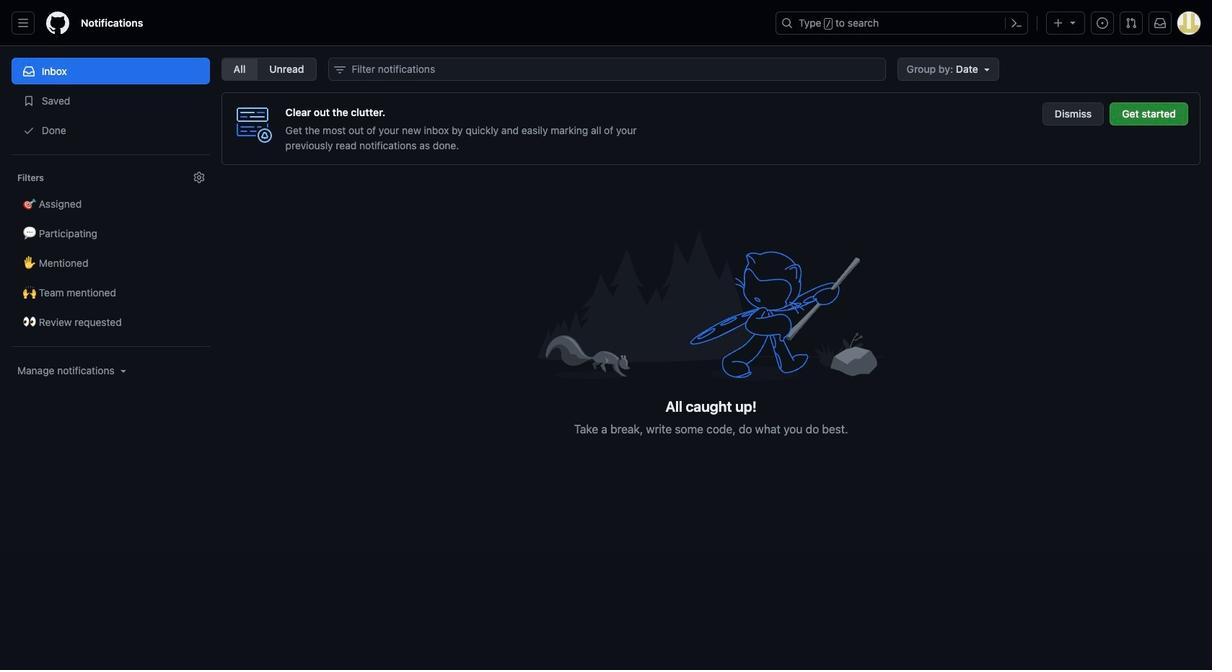 Task type: locate. For each thing, give the bounding box(es) containing it.
homepage image
[[46, 12, 69, 35]]

0 horizontal spatial triangle down image
[[117, 365, 129, 377]]

check image
[[23, 125, 35, 136]]

issue opened image
[[1097, 17, 1108, 29]]

triangle down image
[[1067, 17, 1079, 28], [117, 365, 129, 377]]

customize filters image
[[193, 172, 205, 183]]

1 horizontal spatial triangle down image
[[1067, 17, 1079, 28]]

inbox zero image
[[538, 223, 884, 387]]

Filter notifications text field
[[328, 58, 886, 81]]

triangle down image
[[981, 63, 993, 75]]

None search field
[[328, 58, 886, 81]]

0 vertical spatial triangle down image
[[1067, 17, 1079, 28]]

plus image
[[1053, 17, 1064, 29]]



Task type: vqa. For each thing, say whether or not it's contained in the screenshot.
0 Open link
no



Task type: describe. For each thing, give the bounding box(es) containing it.
git pull request image
[[1125, 17, 1137, 29]]

notifications image
[[1154, 17, 1166, 29]]

inbox image
[[23, 66, 35, 77]]

bookmark image
[[23, 95, 35, 107]]

command palette image
[[1011, 17, 1022, 29]]

filter image
[[334, 64, 345, 76]]

notifications element
[[12, 46, 210, 497]]

1 vertical spatial triangle down image
[[117, 365, 129, 377]]



